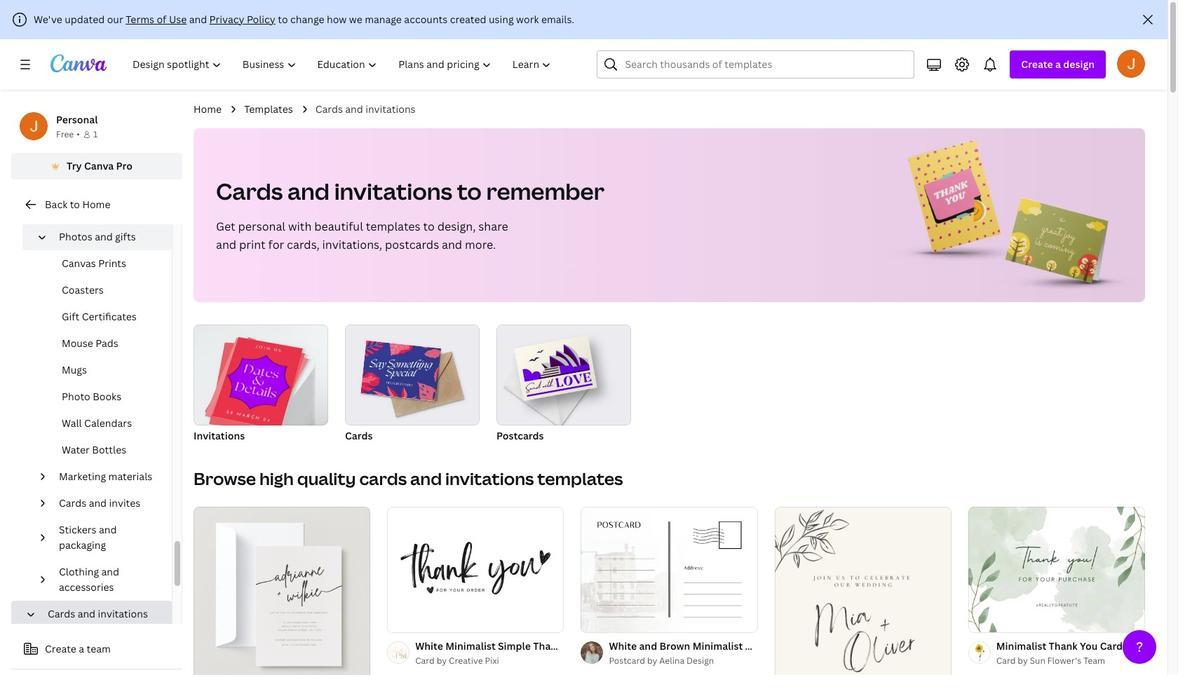 Task type: vqa. For each thing, say whether or not it's contained in the screenshot.
BACK TO HOME
yes



Task type: describe. For each thing, give the bounding box(es) containing it.
to right policy
[[278, 13, 288, 26]]

white minimalist simple thank you card card by creative pixi
[[416, 640, 608, 667]]

and down get
[[216, 237, 237, 253]]

white minimalist simple thank you card image
[[387, 507, 564, 633]]

photos
[[59, 230, 92, 244]]

invitations down postcards
[[446, 467, 534, 491]]

calendars
[[84, 417, 132, 430]]

cards and invitations to remember image
[[885, 128, 1146, 302]]

books
[[93, 390, 121, 403]]

cards and invites
[[59, 497, 141, 510]]

and inside 'clothing and accessories'
[[101, 566, 119, 579]]

creative
[[449, 655, 483, 667]]

white and brown minimalist photo travel postcard link
[[609, 639, 851, 655]]

•
[[77, 128, 80, 140]]

certificates
[[82, 310, 137, 323]]

postcards
[[385, 237, 439, 253]]

privacy
[[210, 13, 245, 26]]

privacy policy link
[[210, 13, 276, 26]]

free
[[56, 128, 74, 140]]

marketing materials button
[[53, 464, 164, 491]]

gift certificates link
[[34, 304, 172, 331]]

coasters link
[[34, 277, 172, 304]]

create a team button
[[11, 636, 182, 664]]

create a design
[[1022, 58, 1095, 71]]

card down 1 of 2
[[585, 640, 608, 653]]

1 of 2 link
[[581, 507, 758, 633]]

pads
[[96, 337, 118, 350]]

minimalist inside minimalist thank you card card by sun flower's team
[[997, 640, 1047, 653]]

invitations,
[[322, 237, 383, 253]]

thank inside white minimalist simple thank you card card by creative pixi
[[534, 640, 562, 653]]

and inside stickers and packaging
[[99, 523, 117, 537]]

1 for 1 of 2
[[591, 616, 595, 627]]

card by sun flower's team link
[[997, 655, 1124, 669]]

terms of use link
[[126, 13, 187, 26]]

by inside white and brown minimalist photo travel postcard postcard by aelina design
[[648, 655, 658, 667]]

try canva pro button
[[11, 153, 182, 180]]

stickers
[[59, 523, 97, 537]]

1 of 2
[[591, 616, 611, 627]]

brown
[[660, 640, 691, 653]]

card image inside "link"
[[361, 341, 441, 402]]

beautiful
[[315, 219, 363, 234]]

create a design button
[[1011, 51, 1107, 79]]

1 horizontal spatial templates
[[538, 467, 623, 491]]

coasters
[[62, 284, 104, 297]]

white and brown minimalist photo travel postcard image
[[581, 507, 758, 633]]

1 vertical spatial postcard
[[609, 655, 646, 667]]

high
[[260, 467, 294, 491]]

try
[[67, 159, 82, 173]]

card up team
[[1101, 640, 1124, 653]]

design
[[687, 655, 715, 667]]

team
[[1084, 655, 1106, 667]]

card left the sun
[[997, 655, 1016, 667]]

templates
[[244, 102, 293, 116]]

cards down top level navigation element
[[316, 102, 343, 116]]

browse high quality cards and invitations templates
[[194, 467, 623, 491]]

clothing and accessories button
[[53, 559, 164, 601]]

cards and invitations to remember
[[216, 176, 605, 206]]

cards,
[[287, 237, 320, 253]]

and left the invites
[[89, 497, 107, 510]]

we've updated our terms of use and privacy policy to change how we manage accounts created using work emails.
[[34, 13, 575, 26]]

accounts
[[404, 13, 448, 26]]

create a team
[[45, 643, 111, 656]]

cards and invites button
[[53, 491, 164, 517]]

postcards
[[497, 429, 544, 443]]

stickers and packaging button
[[53, 517, 164, 559]]

clothing and accessories
[[59, 566, 119, 594]]

canvas
[[62, 257, 96, 270]]

mugs link
[[34, 357, 172, 384]]

pixi
[[485, 655, 499, 667]]

invitations up get personal with beautiful templates to design, share and print for cards, invitations, postcards and more.
[[334, 176, 453, 206]]

invitations down clothing and accessories button
[[98, 608, 148, 621]]

marketing materials
[[59, 470, 152, 483]]

team
[[87, 643, 111, 656]]

by inside white minimalist simple thank you card card by creative pixi
[[437, 655, 447, 667]]

minimalist inside white and brown minimalist photo travel postcard postcard by aelina design
[[693, 640, 743, 653]]

how
[[327, 13, 347, 26]]

gifts
[[115, 230, 136, 244]]

cards link
[[345, 325, 480, 446]]

cream minimalist elegant handwritten wedding invitation image
[[775, 507, 952, 676]]

white for white and brown minimalist photo travel postcard
[[609, 640, 637, 653]]

materials
[[108, 470, 152, 483]]

accessories
[[59, 581, 114, 594]]

mouse pads
[[62, 337, 118, 350]]

Search search field
[[626, 51, 906, 78]]

thank inside minimalist thank you card card by sun flower's team
[[1050, 640, 1078, 653]]

share
[[479, 219, 509, 234]]

1 vertical spatial cards and invitations
[[48, 608, 148, 621]]

and inside white and brown minimalist photo travel postcard postcard by aelina design
[[640, 640, 658, 653]]

templates link
[[244, 102, 293, 117]]

canva
[[84, 159, 114, 173]]

you inside white minimalist simple thank you card card by creative pixi
[[565, 640, 583, 653]]

pro
[[116, 159, 133, 173]]

free •
[[56, 128, 80, 140]]

get personal with beautiful templates to design, share and print for cards, invitations, postcards and more.
[[216, 219, 509, 253]]

invitations link
[[194, 325, 328, 446]]



Task type: locate. For each thing, give the bounding box(es) containing it.
0 horizontal spatial by
[[437, 655, 447, 667]]

and down top level navigation element
[[345, 102, 363, 116]]

and down the "design,"
[[442, 237, 463, 253]]

jeremy miller image
[[1118, 50, 1146, 78]]

0 horizontal spatial postcard
[[609, 655, 646, 667]]

you
[[565, 640, 583, 653], [1081, 640, 1098, 653]]

cards up stickers
[[59, 497, 86, 510]]

1 horizontal spatial you
[[1081, 640, 1098, 653]]

postcard
[[808, 640, 851, 653], [609, 655, 646, 667]]

cards and invitations
[[316, 102, 416, 116], [48, 608, 148, 621]]

1 horizontal spatial create
[[1022, 58, 1054, 71]]

invites
[[109, 497, 141, 510]]

white for white minimalist simple thank you card
[[416, 640, 443, 653]]

by left aelina
[[648, 655, 658, 667]]

1 vertical spatial home
[[82, 198, 111, 211]]

more.
[[465, 237, 496, 253]]

by inside minimalist thank you card card by sun flower's team
[[1018, 655, 1029, 667]]

use
[[169, 13, 187, 26]]

1 vertical spatial 1
[[591, 616, 595, 627]]

0 horizontal spatial create
[[45, 643, 76, 656]]

0 horizontal spatial templates
[[366, 219, 421, 234]]

thank up the flower's
[[1050, 640, 1078, 653]]

photo inside white and brown minimalist photo travel postcard postcard by aelina design
[[746, 640, 774, 653]]

card by creative pixi link
[[416, 655, 564, 669]]

print
[[239, 237, 266, 253]]

1 vertical spatial templates
[[538, 467, 623, 491]]

cards up cards
[[345, 429, 373, 443]]

0 vertical spatial cards and invitations
[[316, 102, 416, 116]]

sun
[[1031, 655, 1046, 667]]

to up the "design,"
[[457, 176, 482, 206]]

photo left travel
[[746, 640, 774, 653]]

travel
[[777, 640, 806, 653]]

change
[[291, 13, 325, 26]]

packaging
[[59, 539, 106, 552]]

home inside back to home link
[[82, 198, 111, 211]]

flower's
[[1048, 655, 1082, 667]]

1 horizontal spatial by
[[648, 655, 658, 667]]

home left templates
[[194, 102, 222, 116]]

photo books link
[[34, 384, 172, 411]]

minimalist thank you card image
[[969, 507, 1146, 633]]

stickers and packaging
[[59, 523, 117, 552]]

1 horizontal spatial home
[[194, 102, 222, 116]]

prints
[[98, 257, 126, 270]]

1 horizontal spatial 1
[[591, 616, 595, 627]]

postcard by aelina design link
[[609, 655, 758, 669]]

using
[[489, 13, 514, 26]]

design
[[1064, 58, 1095, 71]]

home link
[[194, 102, 222, 117]]

minimalist inside white minimalist simple thank you card card by creative pixi
[[446, 640, 496, 653]]

1 inside 1 of 2 link
[[591, 616, 595, 627]]

white and brown minimalist photo travel postcard postcard by aelina design
[[609, 640, 851, 667]]

top level navigation element
[[124, 51, 564, 79]]

0 horizontal spatial you
[[565, 640, 583, 653]]

for
[[268, 237, 284, 253]]

2 by from the left
[[648, 655, 658, 667]]

remember
[[487, 176, 605, 206]]

cards inside button
[[59, 497, 86, 510]]

invitation image
[[194, 325, 328, 426], [212, 337, 303, 430]]

try canva pro
[[67, 159, 133, 173]]

postcard image
[[497, 325, 632, 426], [515, 336, 598, 401]]

to inside get personal with beautiful templates to design, share and print for cards, invitations, postcards and more.
[[423, 219, 435, 234]]

postcard down 2
[[609, 655, 646, 667]]

a for design
[[1056, 58, 1062, 71]]

0 horizontal spatial of
[[157, 13, 167, 26]]

cards down the accessories on the bottom left
[[48, 608, 75, 621]]

back
[[45, 198, 68, 211]]

we
[[349, 13, 363, 26]]

create inside button
[[45, 643, 76, 656]]

0 vertical spatial of
[[157, 13, 167, 26]]

create inside dropdown button
[[1022, 58, 1054, 71]]

minimalist thank you card card by sun flower's team
[[997, 640, 1124, 667]]

gift certificates
[[62, 310, 137, 323]]

and left brown
[[640, 640, 658, 653]]

photos and gifts
[[59, 230, 136, 244]]

aelina
[[660, 655, 685, 667]]

0 horizontal spatial photo
[[62, 390, 90, 403]]

canvas prints
[[62, 257, 126, 270]]

create for create a team
[[45, 643, 76, 656]]

2 minimalist from the left
[[693, 640, 743, 653]]

0 horizontal spatial cards and invitations
[[48, 608, 148, 621]]

and down the accessories on the bottom left
[[78, 608, 96, 621]]

1 right the •
[[93, 128, 98, 140]]

you up team
[[1081, 640, 1098, 653]]

and right cards
[[411, 467, 442, 491]]

None search field
[[597, 51, 915, 79]]

white minimalist simple thank you card link
[[416, 639, 608, 655]]

ivory black minimalist luxury wedding invitation image
[[194, 507, 371, 676]]

0 vertical spatial 1
[[93, 128, 98, 140]]

1 horizontal spatial postcard
[[808, 640, 851, 653]]

simple
[[498, 640, 531, 653]]

updated
[[65, 13, 105, 26]]

cards
[[316, 102, 343, 116], [216, 176, 283, 206], [345, 429, 373, 443], [59, 497, 86, 510], [48, 608, 75, 621]]

and up with
[[288, 176, 330, 206]]

1 vertical spatial of
[[597, 616, 605, 627]]

water
[[62, 443, 90, 457]]

0 horizontal spatial a
[[79, 643, 84, 656]]

created
[[450, 13, 487, 26]]

and left gifts
[[95, 230, 113, 244]]

1 for 1
[[93, 128, 98, 140]]

cards and invitations down top level navigation element
[[316, 102, 416, 116]]

we've
[[34, 13, 62, 26]]

minimalist thank you card link
[[997, 639, 1124, 655]]

photo down mugs
[[62, 390, 90, 403]]

2 white from the left
[[609, 640, 637, 653]]

2 thank from the left
[[1050, 640, 1078, 653]]

and right use
[[189, 13, 207, 26]]

to
[[278, 13, 288, 26], [457, 176, 482, 206], [70, 198, 80, 211], [423, 219, 435, 234]]

white inside white and brown minimalist photo travel postcard postcard by aelina design
[[609, 640, 637, 653]]

water bottles
[[62, 443, 126, 457]]

manage
[[365, 13, 402, 26]]

1 by from the left
[[437, 655, 447, 667]]

mouse pads link
[[34, 331, 172, 357]]

1 horizontal spatial cards and invitations
[[316, 102, 416, 116]]

0 horizontal spatial minimalist
[[446, 640, 496, 653]]

to right back
[[70, 198, 80, 211]]

1 thank from the left
[[534, 640, 562, 653]]

3 by from the left
[[1018, 655, 1029, 667]]

1 horizontal spatial of
[[597, 616, 605, 627]]

minimalist up creative
[[446, 640, 496, 653]]

cards
[[360, 467, 407, 491]]

0 horizontal spatial home
[[82, 198, 111, 211]]

gift
[[62, 310, 80, 323]]

0 vertical spatial create
[[1022, 58, 1054, 71]]

home up photos and gifts at the left
[[82, 198, 111, 211]]

mugs
[[62, 363, 87, 377]]

1 horizontal spatial thank
[[1050, 640, 1078, 653]]

white down 2
[[609, 640, 637, 653]]

a inside create a team button
[[79, 643, 84, 656]]

create left team
[[45, 643, 76, 656]]

cards inside "link"
[[345, 429, 373, 443]]

1 white from the left
[[416, 640, 443, 653]]

invitations
[[194, 429, 245, 443]]

1 minimalist from the left
[[446, 640, 496, 653]]

1 horizontal spatial photo
[[746, 640, 774, 653]]

photos and gifts button
[[53, 224, 164, 251]]

3 minimalist from the left
[[997, 640, 1047, 653]]

1 horizontal spatial minimalist
[[693, 640, 743, 653]]

create left design in the right top of the page
[[1022, 58, 1054, 71]]

cards and invitations down the accessories on the bottom left
[[48, 608, 148, 621]]

by left creative
[[437, 655, 447, 667]]

1 vertical spatial a
[[79, 643, 84, 656]]

2 horizontal spatial minimalist
[[997, 640, 1047, 653]]

0 vertical spatial postcard
[[808, 640, 851, 653]]

a left design in the right top of the page
[[1056, 58, 1062, 71]]

1 horizontal spatial white
[[609, 640, 637, 653]]

card image
[[345, 325, 480, 426], [361, 341, 441, 402]]

wall calendars link
[[34, 411, 172, 437]]

invitations down top level navigation element
[[366, 102, 416, 116]]

2 horizontal spatial by
[[1018, 655, 1029, 667]]

personal
[[238, 219, 286, 234]]

0 vertical spatial templates
[[366, 219, 421, 234]]

wall
[[62, 417, 82, 430]]

a inside create a design dropdown button
[[1056, 58, 1062, 71]]

work
[[517, 13, 539, 26]]

templates inside get personal with beautiful templates to design, share and print for cards, invitations, postcards and more.
[[366, 219, 421, 234]]

1 horizontal spatial a
[[1056, 58, 1062, 71]]

a left team
[[79, 643, 84, 656]]

and down the cards and invites button
[[99, 523, 117, 537]]

0 horizontal spatial 1
[[93, 128, 98, 140]]

card left creative
[[416, 655, 435, 667]]

1 left 2
[[591, 616, 595, 627]]

to up postcards
[[423, 219, 435, 234]]

with
[[288, 219, 312, 234]]

browse
[[194, 467, 256, 491]]

mouse
[[62, 337, 93, 350]]

of left 2
[[597, 616, 605, 627]]

1 you from the left
[[565, 640, 583, 653]]

policy
[[247, 13, 276, 26]]

2 you from the left
[[1081, 640, 1098, 653]]

water bottles link
[[34, 437, 172, 464]]

create for create a design
[[1022, 58, 1054, 71]]

minimalist up design
[[693, 640, 743, 653]]

1
[[93, 128, 98, 140], [591, 616, 595, 627]]

invitations
[[366, 102, 416, 116], [334, 176, 453, 206], [446, 467, 534, 491], [98, 608, 148, 621]]

white inside white minimalist simple thank you card card by creative pixi
[[416, 640, 443, 653]]

a
[[1056, 58, 1062, 71], [79, 643, 84, 656]]

and up the accessories on the bottom left
[[101, 566, 119, 579]]

bottles
[[92, 443, 126, 457]]

1 vertical spatial photo
[[746, 640, 774, 653]]

wall calendars
[[62, 417, 132, 430]]

0 vertical spatial photo
[[62, 390, 90, 403]]

marketing
[[59, 470, 106, 483]]

minimalist up the sun
[[997, 640, 1047, 653]]

cards up personal
[[216, 176, 283, 206]]

0 vertical spatial a
[[1056, 58, 1062, 71]]

postcard right travel
[[808, 640, 851, 653]]

by left the sun
[[1018, 655, 1029, 667]]

personal
[[56, 113, 98, 126]]

1 vertical spatial create
[[45, 643, 76, 656]]

0 horizontal spatial white
[[416, 640, 443, 653]]

clothing
[[59, 566, 99, 579]]

0 horizontal spatial thank
[[534, 640, 562, 653]]

you right simple
[[565, 640, 583, 653]]

a for team
[[79, 643, 84, 656]]

you inside minimalist thank you card card by sun flower's team
[[1081, 640, 1098, 653]]

white up card by creative pixi link
[[416, 640, 443, 653]]

0 vertical spatial home
[[194, 102, 222, 116]]

2
[[607, 616, 611, 627]]

card
[[585, 640, 608, 653], [1101, 640, 1124, 653], [416, 655, 435, 667], [997, 655, 1016, 667]]

minimalist
[[446, 640, 496, 653], [693, 640, 743, 653], [997, 640, 1047, 653]]

our
[[107, 13, 123, 26]]

thank right simple
[[534, 640, 562, 653]]

photo books
[[62, 390, 121, 403]]

of left use
[[157, 13, 167, 26]]

of
[[157, 13, 167, 26], [597, 616, 605, 627]]



